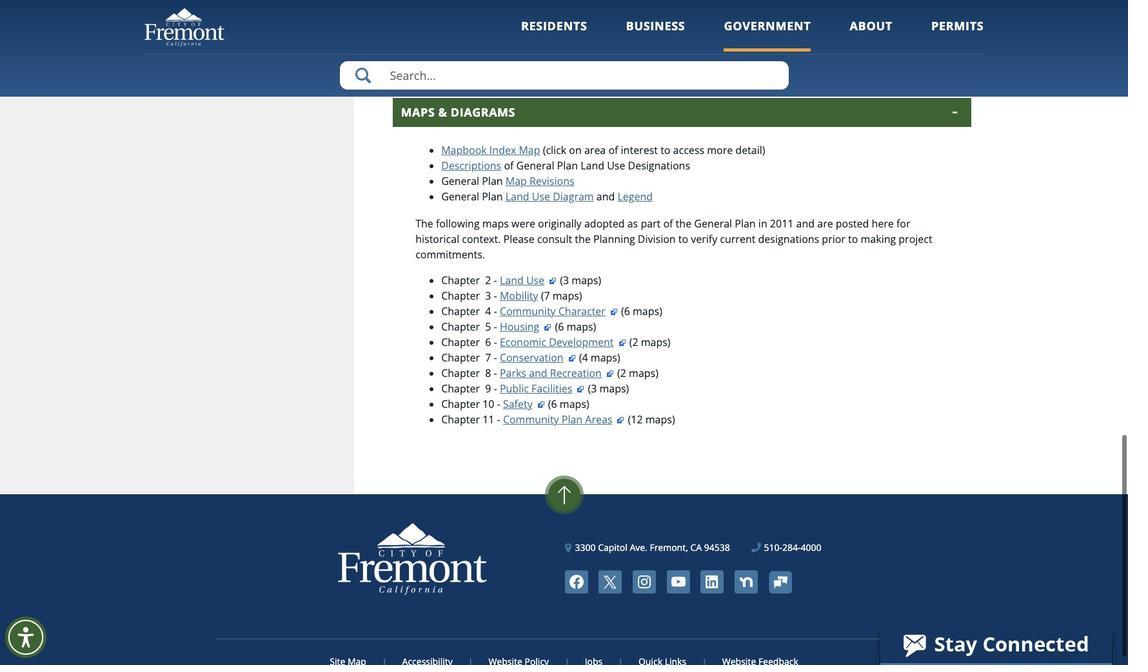 Task type: describe. For each thing, give the bounding box(es) containing it.
designations
[[628, 159, 690, 173]]

chapter 11 - community plan areas
[[441, 413, 612, 427]]

areas
[[585, 413, 612, 427]]

chapter  4 - community character
[[441, 305, 606, 319]]

area
[[584, 143, 606, 158]]

conservation
[[500, 351, 563, 365]]

posted
[[836, 217, 869, 231]]

- for 2
[[494, 274, 497, 288]]

(3 for use
[[560, 274, 569, 288]]

2 vertical spatial use
[[526, 274, 544, 288]]

capitol
[[598, 542, 627, 554]]

general down descriptions 'link'
[[441, 174, 479, 189]]

current
[[720, 232, 756, 247]]

chapter for chapter 10 -
[[441, 398, 480, 412]]

1 vertical spatial land
[[506, 190, 529, 204]]

1 vertical spatial maps
[[401, 105, 435, 120]]

mobility link
[[500, 289, 538, 303]]

- right 11 at the left
[[497, 413, 500, 427]]

about
[[850, 18, 893, 34]]

(4
[[579, 351, 588, 365]]

2 vertical spatial and
[[529, 367, 547, 381]]

recreation
[[550, 367, 602, 381]]

9
[[485, 382, 491, 396]]

footer nd icon image
[[735, 571, 758, 594]]

(2 maps) for economic development
[[627, 336, 670, 350]]

2 vertical spatial land
[[500, 274, 524, 288]]

footer fb icon image
[[565, 571, 588, 594]]

verify
[[691, 232, 717, 247]]

business
[[626, 18, 685, 34]]

safety link
[[503, 398, 545, 412]]

(6 for safety
[[548, 398, 557, 412]]

3300 capitol ave. fremont, ca 94538 link
[[565, 541, 730, 555]]

part
[[641, 217, 661, 231]]

1 vertical spatial diagrams
[[451, 105, 515, 120]]

(4 maps)
[[576, 351, 620, 365]]

residents link
[[521, 18, 587, 51]]

general inside the following maps were originally adopted as part of the general plan in 2011 and are posted here for historical context. please consult the planning division to verify current designations prior to making project commitments.
[[694, 217, 732, 231]]

1 horizontal spatial the
[[676, 217, 691, 231]]

mobility
[[500, 289, 538, 303]]

5
[[485, 320, 491, 334]]

mapbook
[[441, 143, 487, 158]]

footer li icon image
[[701, 571, 724, 594]]

general up "following"
[[441, 190, 479, 204]]

plan down residents link
[[550, 62, 586, 85]]

as
[[627, 217, 638, 231]]

0 vertical spatial of
[[608, 143, 618, 158]]

maps) for community
[[645, 413, 675, 427]]

chapter  2 - land use
[[441, 274, 544, 288]]

community plan areas link
[[503, 413, 625, 427]]

1 horizontal spatial maps
[[590, 62, 634, 85]]

general up map revisions 'link'
[[516, 159, 554, 173]]

the
[[415, 217, 433, 231]]

on
[[569, 143, 582, 158]]

- for 9
[[494, 382, 497, 396]]

1 vertical spatial the
[[575, 232, 591, 247]]

(3 maps) for public facilities
[[585, 382, 629, 396]]

ca
[[690, 542, 702, 554]]

plan down descriptions 'link'
[[482, 174, 503, 189]]

revisions
[[530, 174, 574, 189]]

originally
[[538, 217, 582, 231]]

detail)
[[735, 143, 765, 158]]

government link
[[724, 18, 811, 51]]

footer tw icon image
[[599, 571, 622, 594]]

- for 7
[[494, 351, 497, 365]]

plan up maps
[[482, 190, 503, 204]]

(2 for parks and recreation
[[617, 367, 626, 381]]

economic
[[500, 336, 546, 350]]

1 vertical spatial of
[[504, 159, 514, 173]]

map revisions link
[[506, 174, 574, 189]]

consult
[[537, 232, 572, 247]]

for
[[896, 217, 910, 231]]

safety
[[503, 398, 533, 412]]

residents
[[521, 18, 587, 34]]

are
[[817, 217, 833, 231]]

interest
[[621, 143, 658, 158]]

to inside mapbook index map (click on area of interest to access more detail) descriptions of general plan land use designations general plan map revisions general plan land use diagram and legend
[[661, 143, 670, 158]]

maps) for and
[[629, 367, 658, 381]]

chapter  5 - housing
[[441, 320, 539, 334]]

legend link
[[618, 190, 653, 204]]

the following maps were originally adopted as part of the general plan in 2011 and are posted here for historical context. please consult the planning division to verify current designations prior to making project commitments.
[[415, 217, 932, 262]]

chapter 10 - safety
[[441, 398, 533, 412]]

0 vertical spatial community
[[500, 305, 556, 319]]

fremont's
[[393, 62, 476, 85]]

making
[[861, 232, 896, 247]]

here
[[872, 217, 894, 231]]

maps) for development
[[641, 336, 670, 350]]

0 vertical spatial diagrams
[[655, 62, 734, 85]]

division
[[638, 232, 676, 247]]

general down residents link
[[480, 62, 545, 85]]

project
[[899, 232, 932, 247]]

mapbook index map (click on area of interest to access more detail) descriptions of general plan land use designations general plan map revisions general plan land use diagram and legend
[[441, 143, 765, 204]]

about link
[[850, 18, 893, 51]]

character
[[558, 305, 606, 319]]

descriptions
[[441, 159, 501, 173]]

2
[[485, 274, 491, 288]]

3
[[485, 289, 491, 303]]

adopted
[[584, 217, 625, 231]]

3300 capitol ave. fremont, ca 94538
[[575, 542, 730, 554]]

0 vertical spatial land
[[581, 159, 604, 173]]

housing link
[[500, 320, 552, 334]]

(6 maps) for community character
[[618, 305, 662, 319]]

chapter  3 - mobility (7 maps)
[[441, 289, 582, 303]]

chapter  6 - economic development
[[441, 336, 614, 350]]

planning
[[593, 232, 635, 247]]

conservation link
[[500, 351, 576, 365]]

(2 for economic development
[[629, 336, 638, 350]]

permits link
[[931, 18, 984, 51]]

maps) for character
[[633, 305, 662, 319]]

chapter  8 - parks and recreation
[[441, 367, 602, 381]]

economic development link
[[500, 336, 627, 350]]



Task type: locate. For each thing, give the bounding box(es) containing it.
general
[[480, 62, 545, 85], [516, 159, 554, 173], [441, 174, 479, 189], [441, 190, 479, 204], [694, 217, 732, 231]]

housing
[[500, 320, 539, 334]]

land use diagram link
[[506, 190, 594, 204]]

1 vertical spatial and
[[796, 217, 815, 231]]

0 vertical spatial (3 maps)
[[557, 274, 601, 288]]

1 horizontal spatial (2
[[629, 336, 638, 350]]

(2 right development
[[629, 336, 638, 350]]

(2
[[629, 336, 638, 350], [617, 367, 626, 381]]

(3 maps) for land use
[[557, 274, 601, 288]]

(3 maps) up areas
[[585, 382, 629, 396]]

business link
[[626, 18, 685, 51]]

(3
[[560, 274, 569, 288], [588, 382, 597, 396]]

0 vertical spatial (3
[[560, 274, 569, 288]]

the
[[676, 217, 691, 231], [575, 232, 591, 247]]

of
[[608, 143, 618, 158], [504, 159, 514, 173], [663, 217, 673, 231]]

510-284-4000
[[764, 542, 821, 554]]

0 vertical spatial map
[[519, 143, 540, 158]]

maps)
[[572, 274, 601, 288], [553, 289, 582, 303], [633, 305, 662, 319], [567, 320, 596, 334], [641, 336, 670, 350], [591, 351, 620, 365], [629, 367, 658, 381], [599, 382, 629, 396], [560, 398, 589, 412], [645, 413, 675, 427]]

designations
[[758, 232, 819, 247]]

(6 for housing
[[555, 320, 564, 334]]

government
[[724, 18, 811, 34]]

1 vertical spatial (2 maps)
[[615, 367, 658, 381]]

0 horizontal spatial the
[[575, 232, 591, 247]]

(click
[[543, 143, 566, 158]]

maps down fremont's
[[401, 105, 435, 120]]

1 vertical spatial &
[[438, 105, 447, 120]]

(12 maps)
[[625, 413, 675, 427]]

maps) for facilities
[[599, 382, 629, 396]]

- right 8
[[494, 367, 497, 381]]

development
[[549, 336, 614, 350]]

and inside mapbook index map (click on area of interest to access more detail) descriptions of general plan land use designations general plan map revisions general plan land use diagram and legend
[[596, 190, 615, 204]]

2 chapter from the top
[[441, 413, 480, 427]]

commitments.
[[415, 248, 485, 262]]

- for 5
[[494, 320, 497, 334]]

to up the designations
[[661, 143, 670, 158]]

1 vertical spatial use
[[532, 190, 550, 204]]

2 horizontal spatial of
[[663, 217, 673, 231]]

to
[[661, 143, 670, 158], [678, 232, 688, 247], [848, 232, 858, 247]]

historical
[[415, 232, 459, 247]]

maps) for safety
[[560, 398, 589, 412]]

0 vertical spatial chapter
[[441, 398, 480, 412]]

public facilities link
[[500, 382, 585, 396]]

1 horizontal spatial &
[[639, 62, 651, 85]]

and
[[596, 190, 615, 204], [796, 217, 815, 231], [529, 367, 547, 381]]

1 horizontal spatial of
[[608, 143, 618, 158]]

land down area on the right of the page
[[581, 159, 604, 173]]

0 horizontal spatial (3
[[560, 274, 569, 288]]

of down 'index'
[[504, 159, 514, 173]]

footer my icon image
[[768, 571, 792, 594]]

footer yt icon image
[[667, 571, 690, 594]]

chapter left 10
[[441, 398, 480, 412]]

0 horizontal spatial and
[[529, 367, 547, 381]]

(6 maps) up development
[[552, 320, 596, 334]]

1 horizontal spatial to
[[678, 232, 688, 247]]

chapter for chapter 11 -
[[441, 413, 480, 427]]

0 horizontal spatial &
[[438, 105, 447, 120]]

0 vertical spatial maps
[[590, 62, 634, 85]]

(6 maps) for safety
[[545, 398, 589, 412]]

following
[[436, 217, 480, 231]]

1 horizontal spatial and
[[596, 190, 615, 204]]

&
[[639, 62, 651, 85], [438, 105, 447, 120]]

1 vertical spatial (3 maps)
[[585, 382, 629, 396]]

3300
[[575, 542, 596, 554]]

1 vertical spatial (2
[[617, 367, 626, 381]]

- for 6
[[494, 336, 497, 350]]

chapter left 11 at the left
[[441, 413, 480, 427]]

0 horizontal spatial maps
[[401, 105, 435, 120]]

maps & diagrams
[[401, 105, 515, 120]]

2 vertical spatial of
[[663, 217, 673, 231]]

more
[[707, 143, 733, 158]]

& down business link
[[639, 62, 651, 85]]

land down map revisions 'link'
[[506, 190, 529, 204]]

1 vertical spatial map
[[506, 174, 527, 189]]

& down fremont's
[[438, 105, 447, 120]]

0 vertical spatial (2 maps)
[[627, 336, 670, 350]]

to left the verify
[[678, 232, 688, 247]]

the down adopted
[[575, 232, 591, 247]]

- for 8
[[494, 367, 497, 381]]

diagrams
[[655, 62, 734, 85], [451, 105, 515, 120]]

use down map revisions 'link'
[[532, 190, 550, 204]]

(6 maps) up the community plan areas link
[[545, 398, 589, 412]]

to down posted
[[848, 232, 858, 247]]

- right 10
[[497, 398, 500, 412]]

footer ig icon image
[[633, 571, 656, 594]]

fremont's general plan maps & diagrams
[[393, 62, 734, 85]]

0 horizontal spatial to
[[661, 143, 670, 158]]

(2 down (4 maps) at the bottom of page
[[617, 367, 626, 381]]

of inside the following maps were originally adopted as part of the general plan in 2011 and are posted here for historical context. please consult the planning division to verify current designations prior to making project commitments.
[[663, 217, 673, 231]]

0 horizontal spatial of
[[504, 159, 514, 173]]

land use link
[[500, 274, 557, 288]]

(12
[[628, 413, 643, 427]]

0 vertical spatial use
[[607, 159, 625, 173]]

were
[[511, 217, 535, 231]]

use up the (7
[[526, 274, 544, 288]]

(3 for facilities
[[588, 382, 597, 396]]

1 horizontal spatial diagrams
[[655, 62, 734, 85]]

6
[[485, 336, 491, 350]]

legend
[[618, 190, 653, 204]]

plan up 'current'
[[735, 217, 756, 231]]

map down 'index'
[[506, 174, 527, 189]]

0 horizontal spatial (2
[[617, 367, 626, 381]]

(3 up community character 'link'
[[560, 274, 569, 288]]

map left (click
[[519, 143, 540, 158]]

community up housing link
[[500, 305, 556, 319]]

land
[[581, 159, 604, 173], [506, 190, 529, 204], [500, 274, 524, 288]]

1 horizontal spatial (3
[[588, 382, 597, 396]]

1 vertical spatial chapter
[[441, 413, 480, 427]]

- right 2
[[494, 274, 497, 288]]

0 vertical spatial and
[[596, 190, 615, 204]]

access
[[673, 143, 704, 158]]

2 vertical spatial (6 maps)
[[545, 398, 589, 412]]

2 horizontal spatial to
[[848, 232, 858, 247]]

510-284-4000 link
[[752, 541, 821, 555]]

2 horizontal spatial and
[[796, 217, 815, 231]]

diagram
[[553, 190, 594, 204]]

and down conservation link
[[529, 367, 547, 381]]

prior
[[822, 232, 845, 247]]

(7
[[541, 289, 550, 303]]

(6 down facilities
[[548, 398, 557, 412]]

plan left areas
[[562, 413, 583, 427]]

94538
[[704, 542, 730, 554]]

Search text field
[[340, 61, 788, 90]]

2011
[[770, 217, 794, 231]]

10
[[483, 398, 494, 412]]

4
[[485, 305, 491, 319]]

0 vertical spatial (6 maps)
[[618, 305, 662, 319]]

(6 down community character 'link'
[[555, 320, 564, 334]]

fremont,
[[650, 542, 688, 554]]

stay connected image
[[880, 628, 1111, 664]]

- right "6"
[[494, 336, 497, 350]]

general up the verify
[[694, 217, 732, 231]]

(6 maps) for housing
[[552, 320, 596, 334]]

(6 maps) right character
[[618, 305, 662, 319]]

-
[[494, 274, 497, 288], [494, 289, 497, 303], [494, 305, 497, 319], [494, 320, 497, 334], [494, 336, 497, 350], [494, 351, 497, 365], [494, 367, 497, 381], [494, 382, 497, 396], [497, 398, 500, 412], [497, 413, 500, 427]]

0 vertical spatial the
[[676, 217, 691, 231]]

- for 3
[[494, 289, 497, 303]]

of right part
[[663, 217, 673, 231]]

- for 4
[[494, 305, 497, 319]]

(2 maps) for parks and recreation
[[615, 367, 658, 381]]

index
[[489, 143, 516, 158]]

(6 for community character
[[621, 305, 630, 319]]

chapter  9 - public facilities
[[441, 382, 572, 396]]

0 vertical spatial &
[[639, 62, 651, 85]]

chapter  7 - conservation
[[441, 351, 563, 365]]

- right 3
[[494, 289, 497, 303]]

maps down business link
[[590, 62, 634, 85]]

1 vertical spatial (6
[[555, 320, 564, 334]]

(6 maps)
[[618, 305, 662, 319], [552, 320, 596, 334], [545, 398, 589, 412]]

mapbook index map link
[[441, 143, 540, 158]]

(6
[[621, 305, 630, 319], [555, 320, 564, 334], [548, 398, 557, 412]]

- right 9
[[494, 382, 497, 396]]

2 vertical spatial (6
[[548, 398, 557, 412]]

of right area on the right of the page
[[608, 143, 618, 158]]

parks and recreation link
[[500, 367, 615, 381]]

plan down on
[[557, 159, 578, 173]]

7
[[485, 351, 491, 365]]

(3 down recreation
[[588, 382, 597, 396]]

0 horizontal spatial diagrams
[[451, 105, 515, 120]]

please
[[503, 232, 534, 247]]

maps) for use
[[572, 274, 601, 288]]

diagrams up mapbook index map "link"
[[451, 105, 515, 120]]

- right 4
[[494, 305, 497, 319]]

parks
[[500, 367, 526, 381]]

1 chapter from the top
[[441, 398, 480, 412]]

chapter
[[441, 398, 480, 412], [441, 413, 480, 427]]

and inside the following maps were originally adopted as part of the general plan in 2011 and are posted here for historical context. please consult the planning division to verify current designations prior to making project commitments.
[[796, 217, 815, 231]]

ave.
[[630, 542, 647, 554]]

the up the verify
[[676, 217, 691, 231]]

plan inside the following maps were originally adopted as part of the general plan in 2011 and are posted here for historical context. please consult the planning division to verify current designations prior to making project commitments.
[[735, 217, 756, 231]]

context.
[[462, 232, 501, 247]]

(2 maps)
[[627, 336, 670, 350], [615, 367, 658, 381]]

land up chapter  3 - mobility (7 maps)
[[500, 274, 524, 288]]

(3 maps) up character
[[557, 274, 601, 288]]

(6 right character
[[621, 305, 630, 319]]

community character link
[[500, 305, 618, 319]]

facilities
[[531, 382, 572, 396]]

community down safety link at left
[[503, 413, 559, 427]]

use down interest
[[607, 159, 625, 173]]

and up adopted
[[596, 190, 615, 204]]

columnusercontrol3 main content
[[354, 0, 984, 495]]

1 vertical spatial community
[[503, 413, 559, 427]]

510-
[[764, 542, 782, 554]]

0 vertical spatial (6
[[621, 305, 630, 319]]

diagrams down business link
[[655, 62, 734, 85]]

- right 5
[[494, 320, 497, 334]]

1 vertical spatial (6 maps)
[[552, 320, 596, 334]]

maps
[[590, 62, 634, 85], [401, 105, 435, 120]]

1 vertical spatial (3
[[588, 382, 597, 396]]

- right 7
[[494, 351, 497, 365]]

0 vertical spatial (2
[[629, 336, 638, 350]]

and left are
[[796, 217, 815, 231]]



Task type: vqa. For each thing, say whether or not it's contained in the screenshot.
the rightmost Fremont
no



